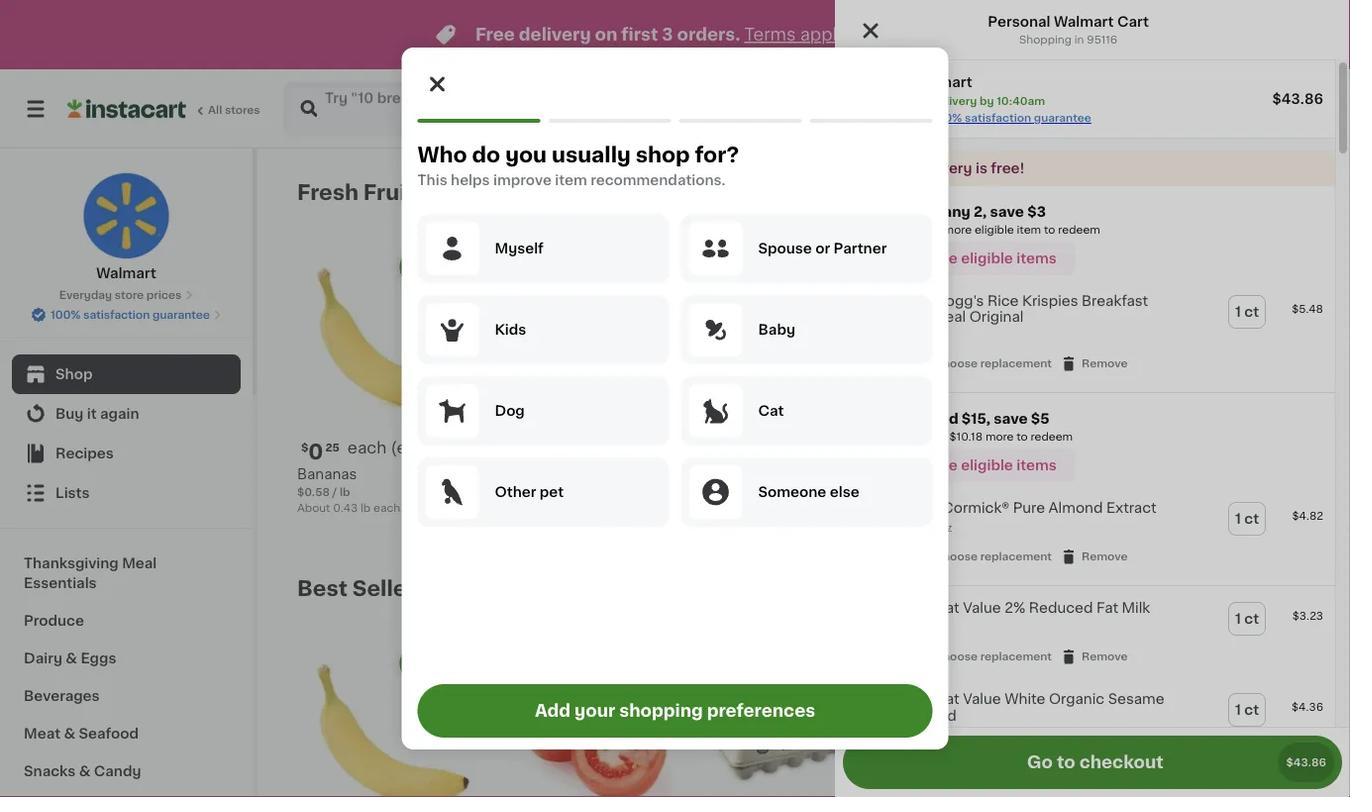 Task type: vqa. For each thing, say whether or not it's contained in the screenshot.
Post inside the Post Grape-Nuts Original Breakfast Cereal 20.5 Oz
no



Task type: describe. For each thing, give the bounding box(es) containing it.
1 for great value white organic sesame seed
[[1235, 704, 1241, 717]]

0 vertical spatial each
[[348, 440, 387, 456]]

2%
[[1005, 602, 1026, 615]]

stock inside 'hass large avocado 1 ct many in stock'
[[567, 507, 598, 517]]

about
[[297, 503, 330, 514]]

pure
[[1013, 502, 1045, 515]]

wonderful
[[944, 467, 1017, 481]]

produce link
[[12, 602, 241, 640]]

4
[[714, 441, 729, 462]]

many in stock
[[723, 526, 801, 537]]

great for great value white organic sesame seed 2.2 oz
[[920, 693, 960, 707]]

1 horizontal spatial 100%
[[932, 112, 962, 123]]

pom
[[906, 467, 941, 481]]

dairy
[[24, 652, 62, 666]]

lb inside halos california clementines 3 lb
[[713, 507, 723, 517]]

arils
[[1029, 487, 1059, 501]]

buy for buy it again
[[55, 407, 84, 421]]

all
[[208, 105, 222, 115]]

hass
[[500, 467, 535, 481]]

thanksgiving meal essentials link
[[12, 545, 241, 602]]

almond
[[1049, 502, 1103, 515]]

product group for buy any 2, save $3
[[835, 279, 1336, 385]]

choose for product group containing great value 2% reduced fat milk
[[934, 652, 978, 663]]

delivery by 10:40am link
[[1018, 97, 1207, 121]]

stock inside product group
[[770, 526, 801, 537]]

8
[[906, 507, 913, 517]]

walmart logo image
[[83, 172, 170, 260]]

3 choose replacement button from the top
[[912, 648, 1052, 666]]

ct for great value white organic sesame seed
[[1245, 704, 1259, 717]]

terms
[[744, 26, 796, 43]]

great value 2% reduced fat milk
[[920, 602, 1150, 615]]

oz inside pom wonderful ready-to- eat pomegranate arils 8 oz
[[916, 507, 929, 517]]

1 vertical spatial first
[[883, 161, 912, 175]]

pomegranate
[[932, 487, 1026, 501]]

sellers
[[352, 578, 428, 599]]

do
[[472, 144, 501, 165]]

100% inside button
[[51, 310, 81, 321]]

ct inside 'hass large avocado 1 ct many in stock'
[[507, 487, 519, 498]]

add your shopping preferences
[[535, 703, 816, 720]]

value for white
[[963, 693, 1001, 707]]

& for dairy
[[66, 652, 77, 666]]

1 horizontal spatial by
[[1117, 102, 1137, 116]]

save inside buy any 2, save $3 add 1 more eligible item to redeem
[[990, 205, 1024, 219]]

pom wonderful ready-to- eat pomegranate arils 8 oz
[[906, 467, 1092, 517]]

great for great value 2% reduced fat milk
[[920, 602, 960, 615]]

go to checkout
[[1027, 754, 1164, 771]]

oz inside mccormick® pure almond extract 2 fl oz
[[940, 523, 953, 534]]

checkout
[[1080, 754, 1164, 771]]

add button up the krispies
[[1011, 250, 1087, 285]]

ct for kellogg's rice krispies breakfast cereal original
[[1245, 305, 1259, 319]]

100% satisfaction guarantee button
[[31, 303, 222, 323]]

6
[[917, 441, 931, 462]]

buy for buy any 2, save $3 add 1 more eligible item to redeem
[[911, 205, 940, 219]]

large
[[539, 467, 578, 481]]

3 remove button from the top
[[1060, 648, 1128, 666]]

see eligible items button for mccormick®
[[911, 449, 1076, 483]]

add button down recommendations.
[[605, 250, 681, 285]]

terms apply. link
[[744, 26, 852, 43]]

1 ct button for great value 2% reduced fat milk
[[1230, 604, 1265, 635]]

delivery inside limited time offer region
[[519, 26, 591, 43]]

product group containing great value 2% reduced fat milk
[[835, 587, 1336, 678]]

east
[[918, 102, 952, 116]]

1 horizontal spatial 10:40am
[[1141, 102, 1207, 116]]

item for usually
[[555, 173, 587, 187]]

limited time offer region
[[0, 0, 1292, 69]]

satisfaction inside 100% satisfaction guarantee button
[[83, 310, 150, 321]]

0 for $ 0 25
[[308, 441, 323, 462]]

replacement for choose replacement 'button' corresponding to fl
[[981, 552, 1052, 562]]

best sellers
[[297, 578, 428, 599]]

sponsored badge image
[[906, 521, 966, 533]]

1 for mccormick® pure almond extract
[[1235, 512, 1241, 526]]

1 spend from the top
[[911, 412, 959, 426]]

more inside buy any 2, save $3 add 1 more eligible item to redeem
[[944, 224, 972, 235]]

95116
[[1087, 34, 1118, 45]]

other
[[495, 485, 536, 499]]

1 ct button for kellogg's rice krispies breakfast cereal original
[[1230, 296, 1265, 328]]

1237 east saint james street
[[881, 102, 1101, 116]]

/
[[332, 487, 337, 498]]

cereal
[[920, 310, 966, 324]]

product group for spend $15, save $5
[[835, 487, 1336, 578]]

snacks
[[24, 765, 76, 779]]

1 vertical spatial $43.86
[[1286, 757, 1327, 768]]

18
[[920, 330, 932, 341]]

see eligible items for mccormick®
[[931, 459, 1057, 473]]

promotion-wrapper element containing buy any 2, save $3
[[835, 186, 1336, 394]]

view all (30+) button
[[1060, 569, 1185, 608]]

your
[[575, 703, 616, 720]]

for?
[[695, 144, 739, 165]]

remove for breakfast
[[1082, 358, 1128, 369]]

1 choose from the top
[[934, 358, 978, 369]]

add down helps
[[439, 261, 468, 274]]

oz inside kellogg's rice krispies breakfast cereal original 18 oz
[[935, 330, 948, 341]]

each inside bananas $0.58 / lb about 0.43 lb each
[[374, 503, 400, 514]]

best
[[297, 578, 348, 599]]

10:40am inside walmart delivery by 10:40am
[[997, 96, 1045, 107]]

produce
[[24, 614, 84, 628]]

essentials
[[24, 577, 97, 590]]

11 button
[[1231, 85, 1312, 133]]

walmart for walmart delivery by 10:40am
[[912, 75, 973, 89]]

recommendations.
[[591, 173, 726, 187]]

kellogg's rice krispies breakfast cereal original 18 oz
[[920, 294, 1149, 341]]

choose replacement button for fl
[[912, 548, 1052, 566]]

recipes link
[[12, 434, 241, 474]]

buy any 2, save $3 add 1 more eligible item to redeem
[[911, 205, 1101, 235]]

improve
[[493, 173, 552, 187]]

add your shopping preferences element
[[402, 48, 949, 750]]

to inside buy any 2, save $3 add 1 more eligible item to redeem
[[1044, 224, 1056, 235]]

11
[[1279, 102, 1291, 116]]

see eligible items button for kellogg's
[[911, 242, 1076, 275]]

fruit
[[363, 182, 415, 203]]

free!
[[991, 161, 1025, 175]]

all for best sellers
[[1105, 582, 1121, 595]]

more inside spend $15, save $5 spend $10.18 more to redeem
[[986, 432, 1014, 443]]

1 for kellogg's rice krispies breakfast cereal original
[[1235, 305, 1241, 319]]

add up the krispies
[[1048, 261, 1077, 274]]

walmart image
[[847, 72, 897, 122]]

mccormick®
[[920, 502, 1010, 515]]

add button up 'white'
[[1011, 646, 1087, 682]]

mccormick® pure almond extract button
[[920, 501, 1157, 516]]

fl
[[930, 523, 937, 534]]

go
[[1027, 754, 1053, 771]]

your
[[847, 161, 879, 175]]

reduced
[[1029, 602, 1093, 615]]

1 ct for kellogg's rice krispies breakfast cereal original
[[1235, 305, 1259, 319]]

1237
[[881, 102, 915, 116]]

great value 2% reduced fat milk button
[[920, 601, 1150, 617]]

$15,
[[962, 412, 991, 426]]

snacks & candy
[[24, 765, 141, 779]]

1 horizontal spatial delivery
[[1050, 102, 1114, 116]]

item carousel region containing fresh fruit
[[297, 172, 1296, 553]]

$3.23
[[1293, 611, 1324, 622]]

hass large avocado 1 ct many in stock
[[500, 467, 642, 517]]

(40+)
[[1125, 185, 1163, 199]]

items for krispies
[[1017, 252, 1057, 266]]

2 choose replacement from the top
[[934, 552, 1052, 562]]

mccormick® pure almond extract image
[[847, 499, 889, 540]]

add inside 'button'
[[535, 703, 571, 720]]

1 horizontal spatial lb
[[361, 503, 371, 514]]

1 ct for great value 2% reduced fat milk
[[1235, 612, 1259, 626]]

krispies
[[1022, 294, 1078, 308]]

add inside buy any 2, save $3 add 1 more eligible item to redeem
[[911, 224, 934, 235]]

ready-
[[1020, 467, 1071, 481]]

delivery by 10:40am
[[1050, 102, 1207, 116]]

all stores link
[[67, 81, 262, 137]]

choose replacement button for original
[[912, 355, 1052, 373]]

2 spend from the top
[[911, 432, 947, 443]]

2,
[[974, 205, 987, 219]]

pet
[[540, 485, 564, 499]]

$4.82
[[1292, 511, 1324, 522]]

remove button for extract
[[1060, 548, 1128, 566]]

& for snacks
[[79, 765, 91, 779]]

street
[[1054, 102, 1101, 116]]

free
[[476, 26, 515, 43]]

1 inside buy any 2, save $3 add 1 more eligible item to redeem
[[936, 224, 941, 235]]

lists
[[55, 486, 90, 500]]

(30+)
[[1125, 582, 1163, 595]]

orders.
[[677, 26, 740, 43]]

1 vertical spatial many
[[723, 526, 754, 537]]



Task type: locate. For each thing, give the bounding box(es) containing it.
avocado
[[582, 467, 642, 481]]

0 vertical spatial replacement
[[981, 358, 1052, 369]]

1 ct left $4.36
[[1235, 704, 1259, 717]]

value
[[963, 602, 1001, 615], [963, 693, 1001, 707]]

ct left $3.23
[[1245, 612, 1259, 626]]

more down any
[[944, 224, 972, 235]]

redeem down view all (40+)
[[1058, 224, 1101, 235]]

ct left $4.82
[[1245, 512, 1259, 526]]

item down $3
[[1017, 224, 1041, 235]]

1 horizontal spatial satisfaction
[[965, 112, 1032, 123]]

1 vertical spatial item
[[1017, 224, 1041, 235]]

view all (40+)
[[1067, 185, 1163, 199]]

$0.58
[[297, 487, 330, 498]]

personal
[[988, 15, 1051, 29]]

10:40am
[[997, 96, 1045, 107], [1141, 102, 1207, 116]]

spend
[[911, 412, 959, 426], [911, 432, 947, 443]]

walmart inside walmart delivery by 10:40am
[[912, 75, 973, 89]]

choose replacement up 2%
[[934, 552, 1052, 562]]

replacement down kellogg's rice krispies breakfast cereal original 18 oz
[[981, 358, 1052, 369]]

organic
[[1049, 693, 1105, 707]]

view inside popup button
[[1067, 185, 1102, 199]]

1 promotion-wrapper element from the top
[[835, 186, 1336, 394]]

many down clementines
[[723, 526, 754, 537]]

view left (40+) on the top of the page
[[1067, 185, 1102, 199]]

each right '0.43' at the left of the page
[[374, 503, 400, 514]]

1 vertical spatial satisfaction
[[83, 310, 150, 321]]

3 1 ct button from the top
[[1230, 604, 1265, 635]]

to inside spend $15, save $5 spend $10.18 more to redeem
[[1017, 432, 1028, 443]]

& left the candy
[[79, 765, 91, 779]]

0 left 25
[[308, 441, 323, 462]]

1 see from the top
[[931, 252, 958, 266]]

0 horizontal spatial delivery
[[930, 96, 977, 107]]

promotion-wrapper element
[[835, 186, 1336, 394], [835, 394, 1336, 587]]

many down other pet
[[520, 507, 551, 517]]

0 vertical spatial save
[[990, 205, 1024, 219]]

value inside 'great value white organic sesame seed 2.2 oz'
[[963, 693, 1001, 707]]

0 vertical spatial remove
[[1082, 358, 1128, 369]]

redeem inside buy any 2, save $3 add 1 more eligible item to redeem
[[1058, 224, 1101, 235]]

10:40am up 100% satisfaction guarantee link
[[997, 96, 1045, 107]]

1 great from the top
[[920, 602, 960, 615]]

lb right /
[[340, 487, 350, 498]]

see up kellogg's on the right top of the page
[[931, 252, 958, 266]]

guarantee inside 100% satisfaction guarantee link
[[1034, 112, 1092, 123]]

each
[[348, 440, 387, 456], [374, 503, 400, 514]]

0 vertical spatial delivery
[[519, 26, 591, 43]]

1 ct left $4.82
[[1235, 512, 1259, 526]]

california
[[746, 467, 813, 481]]

add
[[911, 224, 934, 235], [439, 261, 468, 274], [642, 261, 671, 274], [1048, 261, 1077, 274], [1048, 657, 1077, 671], [535, 703, 571, 720]]

1 horizontal spatial stock
[[770, 526, 801, 537]]

0 horizontal spatial more
[[944, 224, 972, 235]]

0
[[308, 441, 323, 462], [511, 441, 526, 462]]

in inside product group
[[757, 526, 767, 537]]

2 view from the top
[[1067, 582, 1102, 595]]

$43.86
[[1273, 92, 1324, 106], [1286, 757, 1327, 768]]

delivery left is
[[915, 161, 972, 175]]

2 vertical spatial choose replacement
[[934, 652, 1052, 663]]

see eligible items up pomegranate
[[931, 459, 1057, 473]]

1 choose replacement from the top
[[934, 358, 1052, 369]]

3 replacement from the top
[[981, 652, 1052, 663]]

$ for halos california clementines
[[707, 442, 714, 453]]

2 choose replacement button from the top
[[912, 548, 1052, 566]]

to-
[[1071, 467, 1092, 481]]

to right go
[[1057, 754, 1076, 771]]

1 vertical spatial see eligible items button
[[911, 449, 1076, 483]]

0 vertical spatial item
[[555, 173, 587, 187]]

remove for extract
[[1082, 552, 1128, 562]]

eligible down buy any 2, save $3 add 1 more eligible item to redeem
[[961, 252, 1013, 266]]

$ 6 47
[[910, 441, 947, 462]]

eligible up pomegranate
[[961, 459, 1013, 473]]

see for buy
[[931, 252, 958, 266]]

great left 2%
[[920, 602, 960, 615]]

& left eggs in the left of the page
[[66, 652, 77, 666]]

see for spend
[[931, 459, 958, 473]]

1 left $4.82
[[1235, 512, 1241, 526]]

everyday store prices link
[[59, 287, 193, 303]]

first inside limited time offer region
[[622, 26, 658, 43]]

0 vertical spatial choose replacement button
[[912, 355, 1052, 373]]

items
[[1017, 252, 1057, 266], [1017, 459, 1057, 473]]

choose down 'sponsored badge' image
[[934, 552, 978, 562]]

kellogg's
[[920, 294, 984, 308]]

$ inside $ 0 74
[[504, 442, 511, 453]]

choose replacement
[[934, 358, 1052, 369], [934, 552, 1052, 562], [934, 652, 1052, 663]]

1 $ from the left
[[301, 442, 308, 453]]

by
[[980, 96, 994, 107], [1117, 102, 1137, 116]]

0 for $ 0 74
[[511, 441, 526, 462]]

choose down cereal
[[934, 358, 978, 369]]

add up organic
[[1048, 657, 1077, 671]]

1 for great value 2% reduced fat milk
[[1235, 612, 1241, 626]]

$ left 25
[[301, 442, 308, 453]]

1 see eligible items from the top
[[931, 252, 1057, 266]]

fresh fruit
[[297, 182, 415, 203]]

dog
[[495, 404, 525, 418]]

stores
[[225, 105, 260, 115]]

$ 0 25
[[301, 441, 340, 462]]

all for fresh fruit
[[1105, 185, 1121, 199]]

remove down breakfast
[[1082, 358, 1128, 369]]

0 vertical spatial walmart
[[1054, 15, 1114, 29]]

great inside button
[[920, 602, 960, 615]]

spend $15, save $5 spend $10.18 more to redeem
[[911, 412, 1073, 443]]

2 replacement from the top
[[981, 552, 1052, 562]]

$5.48
[[1292, 304, 1324, 315]]

view all (40+) button
[[1059, 172, 1185, 212]]

0 horizontal spatial in
[[554, 507, 564, 517]]

value inside button
[[963, 602, 1001, 615]]

in down the pet
[[554, 507, 564, 517]]

1 ct button for great value white organic sesame seed
[[1230, 695, 1265, 726]]

1 ct left $5.48
[[1235, 305, 1259, 319]]

ct down hass
[[507, 487, 519, 498]]

2 see from the top
[[931, 459, 958, 473]]

to down $3
[[1044, 224, 1056, 235]]

eligible inside buy any 2, save $3 add 1 more eligible item to redeem
[[975, 224, 1014, 235]]

0 vertical spatial spend
[[911, 412, 959, 426]]

1 horizontal spatial 3
[[703, 507, 710, 517]]

74
[[528, 442, 542, 453]]

1 vertical spatial see
[[931, 459, 958, 473]]

it
[[87, 407, 97, 421]]

2 0 from the left
[[511, 441, 526, 462]]

value left 'white'
[[963, 693, 1001, 707]]

or
[[816, 242, 830, 256]]

cart
[[1117, 15, 1149, 29]]

shopping
[[620, 703, 703, 720]]

1 vertical spatial in
[[554, 507, 564, 517]]

thanksgiving
[[24, 557, 119, 571]]

buy it again
[[55, 407, 139, 421]]

remove button up view all (30+)
[[1060, 548, 1128, 566]]

apply.
[[800, 26, 852, 43]]

$5
[[1031, 412, 1050, 426]]

0 vertical spatial redeem
[[1058, 224, 1101, 235]]

& for meat
[[64, 727, 75, 741]]

buy it again link
[[12, 394, 241, 434]]

ct left $4.36
[[1245, 704, 1259, 717]]

2 see eligible items button from the top
[[911, 449, 1076, 483]]

3 choose replacement from the top
[[934, 652, 1052, 663]]

save right 2,
[[990, 205, 1024, 219]]

4 1 ct button from the top
[[1230, 695, 1265, 726]]

item for save
[[1017, 224, 1041, 235]]

lb down clementines
[[713, 507, 723, 517]]

2 vertical spatial to
[[1057, 754, 1076, 771]]

redeem down $5
[[1031, 432, 1073, 443]]

on
[[595, 26, 618, 43]]

first right your
[[883, 161, 912, 175]]

0 vertical spatial see eligible items
[[931, 252, 1057, 266]]

in inside personal walmart cart shopping in 95116
[[1075, 34, 1084, 45]]

product group containing add
[[906, 640, 1093, 798]]

recipes
[[55, 447, 114, 461]]

great up seed
[[920, 693, 960, 707]]

100% down walmart delivery by 10:40am
[[932, 112, 962, 123]]

walmart up 95116
[[1054, 15, 1114, 29]]

replacement down mccormick® pure almond extract 2 fl oz
[[981, 552, 1052, 562]]

0 horizontal spatial stock
[[567, 507, 598, 517]]

any
[[944, 205, 971, 219]]

1 0 from the left
[[308, 441, 323, 462]]

$ 0 74
[[504, 441, 542, 462]]

see eligible items button down buy any 2, save $3 add 1 more eligible item to redeem
[[911, 242, 1076, 275]]

$ for hass large avocado
[[504, 442, 511, 453]]

guarantee inside 100% satisfaction guarantee button
[[153, 310, 210, 321]]

see down 47 on the right bottom
[[931, 459, 958, 473]]

view for best sellers
[[1067, 582, 1102, 595]]

0 vertical spatial see eligible items button
[[911, 242, 1076, 275]]

snacks & candy link
[[12, 753, 241, 791]]

see eligible items for kellogg's
[[931, 252, 1057, 266]]

choose replacement down original
[[934, 358, 1052, 369]]

choose replacement button down 2%
[[912, 648, 1052, 666]]

you
[[505, 144, 547, 165]]

else
[[830, 485, 860, 499]]

spouse or partner
[[758, 242, 887, 256]]

buy left it
[[55, 407, 84, 421]]

choose
[[934, 358, 978, 369], [934, 552, 978, 562], [934, 652, 978, 663]]

100% satisfaction guarantee
[[932, 112, 1092, 123], [51, 310, 210, 321]]

0 vertical spatial eligible
[[975, 224, 1014, 235]]

product group containing kellogg's rice krispies breakfast cereal original
[[835, 279, 1336, 385]]

2 vertical spatial choose replacement button
[[912, 648, 1052, 666]]

1 vertical spatial choose replacement button
[[912, 548, 1052, 566]]

2 horizontal spatial walmart
[[1054, 15, 1114, 29]]

2 value from the top
[[963, 693, 1001, 707]]

item carousel region
[[297, 172, 1296, 553], [297, 569, 1296, 798]]

oz right 2.2
[[940, 728, 953, 739]]

promotion-wrapper element containing spend $15, save $5
[[835, 394, 1336, 587]]

0.43
[[333, 503, 358, 514]]

2 vertical spatial in
[[757, 526, 767, 537]]

1 inside 'hass large avocado 1 ct many in stock'
[[500, 487, 505, 498]]

0 vertical spatial &
[[66, 652, 77, 666]]

to
[[1044, 224, 1056, 235], [1017, 432, 1028, 443], [1057, 754, 1076, 771]]

$ left 47 on the right bottom
[[910, 442, 917, 453]]

add left your
[[535, 703, 571, 720]]

1 vertical spatial 100% satisfaction guarantee
[[51, 310, 210, 321]]

1 ct button for mccormick® pure almond extract
[[1230, 503, 1265, 535]]

1 product group from the top
[[835, 279, 1336, 385]]

2 great from the top
[[920, 693, 960, 707]]

3 choose from the top
[[934, 652, 978, 663]]

0 horizontal spatial lb
[[340, 487, 350, 498]]

2 vertical spatial choose
[[934, 652, 978, 663]]

0 horizontal spatial 100% satisfaction guarantee
[[51, 310, 210, 321]]

3 inside limited time offer region
[[662, 26, 673, 43]]

2 choose from the top
[[934, 552, 978, 562]]

replacement up 'white'
[[981, 652, 1052, 663]]

replacement
[[981, 358, 1052, 369], [981, 552, 1052, 562], [981, 652, 1052, 663]]

bananas
[[297, 467, 357, 481]]

0 left 74
[[511, 441, 526, 462]]

1 vertical spatial redeem
[[1031, 432, 1073, 443]]

1 vertical spatial more
[[986, 432, 1014, 443]]

kellogg's rice krispies breakfast cereal original image
[[847, 291, 889, 333]]

walmart up the east
[[912, 75, 973, 89]]

1 vertical spatial walmart
[[912, 75, 973, 89]]

0 vertical spatial satisfaction
[[965, 112, 1032, 123]]

$ left 97
[[707, 442, 714, 453]]

lb right '0.43' at the left of the page
[[361, 503, 371, 514]]

ct for great value 2% reduced fat milk
[[1245, 612, 1259, 626]]

2 vertical spatial replacement
[[981, 652, 1052, 663]]

james
[[999, 102, 1050, 116]]

0 vertical spatial 3
[[662, 26, 673, 43]]

1 ct button left $4.82
[[1230, 503, 1265, 535]]

is
[[976, 161, 988, 175]]

choose replacement button down mccormick®
[[912, 548, 1052, 566]]

1 vertical spatial to
[[1017, 432, 1028, 443]]

1 horizontal spatial many
[[723, 526, 754, 537]]

2 product group from the top
[[835, 487, 1336, 578]]

& right meat
[[64, 727, 75, 741]]

1 left $4.36
[[1235, 704, 1241, 717]]

all inside popup button
[[1105, 185, 1121, 199]]

all left (40+) on the top of the page
[[1105, 185, 1121, 199]]

items up the krispies
[[1017, 252, 1057, 266]]

remove button up organic
[[1060, 648, 1128, 666]]

& inside 'dairy & eggs' link
[[66, 652, 77, 666]]

1 vertical spatial 100%
[[51, 310, 81, 321]]

1 horizontal spatial in
[[757, 526, 767, 537]]

2 item carousel region from the top
[[297, 569, 1296, 798]]

product group containing mccormick® pure almond extract
[[835, 487, 1336, 578]]

oz inside 'great value white organic sesame seed 2.2 oz'
[[940, 728, 953, 739]]

& inside meat & seafood link
[[64, 727, 75, 741]]

by inside walmart delivery by 10:40am
[[980, 96, 994, 107]]

3 inside halos california clementines 3 lb
[[703, 507, 710, 517]]

buy inside buy any 2, save $3 add 1 more eligible item to redeem
[[911, 205, 940, 219]]

add down recommendations.
[[642, 261, 671, 274]]

item down usually
[[555, 173, 587, 187]]

delivery inside walmart delivery by 10:40am
[[930, 96, 977, 107]]

ct left $5.48
[[1245, 305, 1259, 319]]

2 horizontal spatial in
[[1075, 34, 1084, 45]]

1 horizontal spatial guarantee
[[1034, 112, 1092, 123]]

value for 2%
[[963, 602, 1001, 615]]

1 horizontal spatial item
[[1017, 224, 1041, 235]]

0 horizontal spatial 3
[[662, 26, 673, 43]]

save left $5
[[994, 412, 1028, 426]]

item inside who do you usually shop for? this helps improve item recommendations.
[[555, 173, 587, 187]]

1 1 ct from the top
[[1235, 305, 1259, 319]]

3 $ from the left
[[910, 442, 917, 453]]

0 vertical spatial value
[[963, 602, 1001, 615]]

3 product group from the top
[[835, 587, 1336, 678]]

view all (30+)
[[1067, 582, 1163, 595]]

1 vertical spatial choose
[[934, 552, 978, 562]]

3 remove from the top
[[1082, 652, 1128, 663]]

many inside 'hass large avocado 1 ct many in stock'
[[520, 507, 551, 517]]

3 1 ct from the top
[[1235, 612, 1259, 626]]

2 promotion-wrapper element from the top
[[835, 394, 1336, 587]]

1 horizontal spatial more
[[986, 432, 1014, 443]]

2 vertical spatial remove
[[1082, 652, 1128, 663]]

in inside 'hass large avocado 1 ct many in stock'
[[554, 507, 564, 517]]

stock down 'large' at the bottom left of the page
[[567, 507, 598, 517]]

item carousel region containing best sellers
[[297, 569, 1296, 798]]

2 1 ct from the top
[[1235, 512, 1259, 526]]

1 replacement from the top
[[981, 358, 1052, 369]]

sesame
[[1108, 693, 1165, 707]]

product group containing 6
[[906, 244, 1093, 538]]

0 horizontal spatial guarantee
[[153, 310, 210, 321]]

1 vertical spatial see eligible items
[[931, 459, 1057, 473]]

1 remove button from the top
[[1060, 355, 1128, 373]]

halos
[[703, 467, 743, 481]]

eligible for save
[[961, 459, 1013, 473]]

1 vertical spatial buy
[[55, 407, 84, 421]]

4 1 ct from the top
[[1235, 704, 1259, 717]]

1 ct left $3.23
[[1235, 612, 1259, 626]]

1 vertical spatial spend
[[911, 432, 947, 443]]

value left 2%
[[963, 602, 1001, 615]]

instacart logo image
[[67, 97, 186, 121]]

4 $ from the left
[[707, 442, 714, 453]]

1 left $3.23
[[1235, 612, 1241, 626]]

thanksgiving meal essentials
[[24, 557, 157, 590]]

$ inside the $ 4 97
[[707, 442, 714, 453]]

1
[[936, 224, 941, 235], [1235, 305, 1241, 319], [500, 487, 505, 498], [1235, 512, 1241, 526], [1235, 612, 1241, 626], [1235, 704, 1241, 717]]

eligible for 2,
[[961, 252, 1013, 266]]

1 vertical spatial great
[[920, 693, 960, 707]]

None search field
[[283, 81, 587, 137]]

0 horizontal spatial by
[[980, 96, 994, 107]]

shopping
[[1019, 34, 1072, 45]]

2 horizontal spatial lb
[[713, 507, 723, 517]]

2 remove button from the top
[[1060, 548, 1128, 566]]

1 items from the top
[[1017, 252, 1057, 266]]

0 horizontal spatial to
[[1017, 432, 1028, 443]]

1 vertical spatial replacement
[[981, 552, 1052, 562]]

1 1 ct button from the top
[[1230, 296, 1265, 328]]

0 horizontal spatial many
[[520, 507, 551, 517]]

to up the ready-
[[1017, 432, 1028, 443]]

replacement for 1st choose replacement 'button' from the bottom of the page
[[981, 652, 1052, 663]]

seed
[[920, 709, 957, 723]]

1 vertical spatial item carousel region
[[297, 569, 1296, 798]]

1 all from the top
[[1105, 185, 1121, 199]]

2 remove from the top
[[1082, 552, 1128, 562]]

1 horizontal spatial buy
[[911, 205, 940, 219]]

eat
[[906, 487, 929, 501]]

more
[[944, 224, 972, 235], [986, 432, 1014, 443]]

0 horizontal spatial 10:40am
[[997, 96, 1045, 107]]

delivery
[[930, 96, 977, 107], [1050, 102, 1114, 116]]

1 horizontal spatial 100% satisfaction guarantee
[[932, 112, 1092, 123]]

2 vertical spatial product group
[[835, 587, 1336, 678]]

0 vertical spatial item carousel region
[[297, 172, 1296, 553]]

product group
[[297, 244, 484, 516], [500, 244, 687, 524], [703, 244, 890, 544], [906, 244, 1093, 538], [297, 640, 484, 798], [500, 640, 687, 798], [703, 640, 890, 798], [906, 640, 1093, 798], [1109, 640, 1296, 798]]

100% satisfaction guarantee inside button
[[51, 310, 210, 321]]

add button left the myself
[[402, 250, 478, 285]]

1 view from the top
[[1067, 185, 1102, 199]]

0 vertical spatial remove button
[[1060, 355, 1128, 373]]

0 vertical spatial 100%
[[932, 112, 962, 123]]

product group
[[835, 279, 1336, 385], [835, 487, 1336, 578], [835, 587, 1336, 678]]

0 inside the $0.25 each (estimated) element
[[308, 441, 323, 462]]

item inside buy any 2, save $3 add 1 more eligible item to redeem
[[1017, 224, 1041, 235]]

1 ct button left $3.23
[[1230, 604, 1265, 635]]

view for fresh fruit
[[1067, 185, 1102, 199]]

helps
[[451, 173, 490, 187]]

2 vertical spatial eligible
[[961, 459, 1013, 473]]

fresh
[[297, 182, 359, 203]]

remove up view all (30+)
[[1082, 552, 1128, 562]]

2 horizontal spatial to
[[1057, 754, 1076, 771]]

2 1 ct button from the top
[[1230, 503, 1265, 535]]

10:40am up (40+) on the top of the page
[[1141, 102, 1207, 116]]

product group containing 4
[[703, 244, 890, 544]]

$ for pom wonderful ready-to- eat pomegranate arils
[[910, 442, 917, 453]]

0 vertical spatial great
[[920, 602, 960, 615]]

stock down someone
[[770, 526, 801, 537]]

walmart delivery by 10:40am
[[912, 75, 1045, 107]]

2 items from the top
[[1017, 459, 1057, 473]]

1 horizontal spatial to
[[1044, 224, 1056, 235]]

your first delivery is free!
[[847, 161, 1025, 175]]

0 vertical spatial to
[[1044, 224, 1056, 235]]

0 vertical spatial more
[[944, 224, 972, 235]]

2 vertical spatial remove button
[[1060, 648, 1128, 666]]

1 ct for great value white organic sesame seed
[[1235, 704, 1259, 717]]

stock
[[567, 507, 598, 517], [770, 526, 801, 537]]

0 vertical spatial $43.86
[[1273, 92, 1324, 106]]

eggs
[[81, 652, 116, 666]]

choose for product group containing mccormick® pure almond extract
[[934, 552, 978, 562]]

redeem inside spend $15, save $5 spend $10.18 more to redeem
[[1031, 432, 1073, 443]]

0 vertical spatial see
[[931, 252, 958, 266]]

someone else
[[758, 485, 860, 499]]

1 remove from the top
[[1082, 358, 1128, 369]]

0 vertical spatial view
[[1067, 185, 1102, 199]]

$0.25 each (estimated) element
[[297, 439, 484, 464]]

service type group
[[613, 89, 826, 129]]

by right street
[[1117, 102, 1137, 116]]

myself
[[495, 242, 544, 256]]

0 vertical spatial product group
[[835, 279, 1336, 385]]

100% down everyday
[[51, 310, 81, 321]]

1 horizontal spatial walmart
[[912, 75, 973, 89]]

$ 4 97
[[707, 441, 745, 462]]

2 $ from the left
[[504, 442, 511, 453]]

$ inside $ 0 25
[[301, 442, 308, 453]]

1 down hass
[[500, 487, 505, 498]]

view inside popup button
[[1067, 582, 1102, 595]]

remove down fat
[[1082, 652, 1128, 663]]

items for almond
[[1017, 459, 1057, 473]]

oz right fl
[[940, 523, 953, 534]]

guarantee
[[1034, 112, 1092, 123], [153, 310, 210, 321]]

view up fat
[[1067, 582, 1102, 595]]

add down your first delivery is free!
[[911, 224, 934, 235]]

each right 25
[[348, 440, 387, 456]]

save inside spend $15, save $5 spend $10.18 more to redeem
[[994, 412, 1028, 426]]

1 horizontal spatial delivery
[[915, 161, 972, 175]]

great value white organic sesame seed image
[[847, 690, 889, 731]]

3 down halos at the right
[[703, 507, 710, 517]]

in down halos california clementines 3 lb
[[757, 526, 767, 537]]

1 see eligible items button from the top
[[911, 242, 1076, 275]]

remove button for breakfast
[[1060, 355, 1128, 373]]

0 vertical spatial items
[[1017, 252, 1057, 266]]

shop
[[636, 144, 690, 165]]

0 vertical spatial first
[[622, 26, 658, 43]]

great inside 'great value white organic sesame seed 2.2 oz'
[[920, 693, 960, 707]]

walmart up everyday store prices link
[[96, 267, 156, 280]]

$
[[301, 442, 308, 453], [504, 442, 511, 453], [910, 442, 917, 453], [707, 442, 714, 453]]

2 all from the top
[[1105, 582, 1121, 595]]

satisfaction inside 100% satisfaction guarantee link
[[965, 112, 1032, 123]]

all inside popup button
[[1105, 582, 1121, 595]]

1 value from the top
[[963, 602, 1001, 615]]

shop link
[[12, 355, 241, 394]]

1 ct for mccormick® pure almond extract
[[1235, 512, 1259, 526]]

1 down your first delivery is free!
[[936, 224, 941, 235]]

$ inside '$ 6 47'
[[910, 442, 917, 453]]

1 item carousel region from the top
[[297, 172, 1296, 553]]

walmart inside personal walmart cart shopping in 95116
[[1054, 15, 1114, 29]]

0 horizontal spatial 0
[[308, 441, 323, 462]]

0 vertical spatial stock
[[567, 507, 598, 517]]

1 vertical spatial &
[[64, 727, 75, 741]]

& inside snacks & candy link
[[79, 765, 91, 779]]

1 ct button
[[1230, 296, 1265, 328], [1230, 503, 1265, 535], [1230, 604, 1265, 635], [1230, 695, 1265, 726]]

0 horizontal spatial walmart
[[96, 267, 156, 280]]

1 choose replacement button from the top
[[912, 355, 1052, 373]]

1 vertical spatial save
[[994, 412, 1028, 426]]

1 vertical spatial view
[[1067, 582, 1102, 595]]

0 vertical spatial 100% satisfaction guarantee
[[932, 112, 1092, 123]]

1 left $5.48
[[1235, 305, 1241, 319]]

$ left 74
[[504, 442, 511, 453]]

choose replacement button down original
[[912, 355, 1052, 373]]

buy left any
[[911, 205, 940, 219]]

1 ct button left $4.36
[[1230, 695, 1265, 726]]

spouse
[[758, 242, 812, 256]]

0 vertical spatial guarantee
[[1034, 112, 1092, 123]]

walmart for walmart
[[96, 267, 156, 280]]

2 see eligible items from the top
[[931, 459, 1057, 473]]

0 vertical spatial in
[[1075, 34, 1084, 45]]

ct for mccormick® pure almond extract
[[1245, 512, 1259, 526]]

more down the $15,
[[986, 432, 1014, 443]]

1 vertical spatial stock
[[770, 526, 801, 537]]



